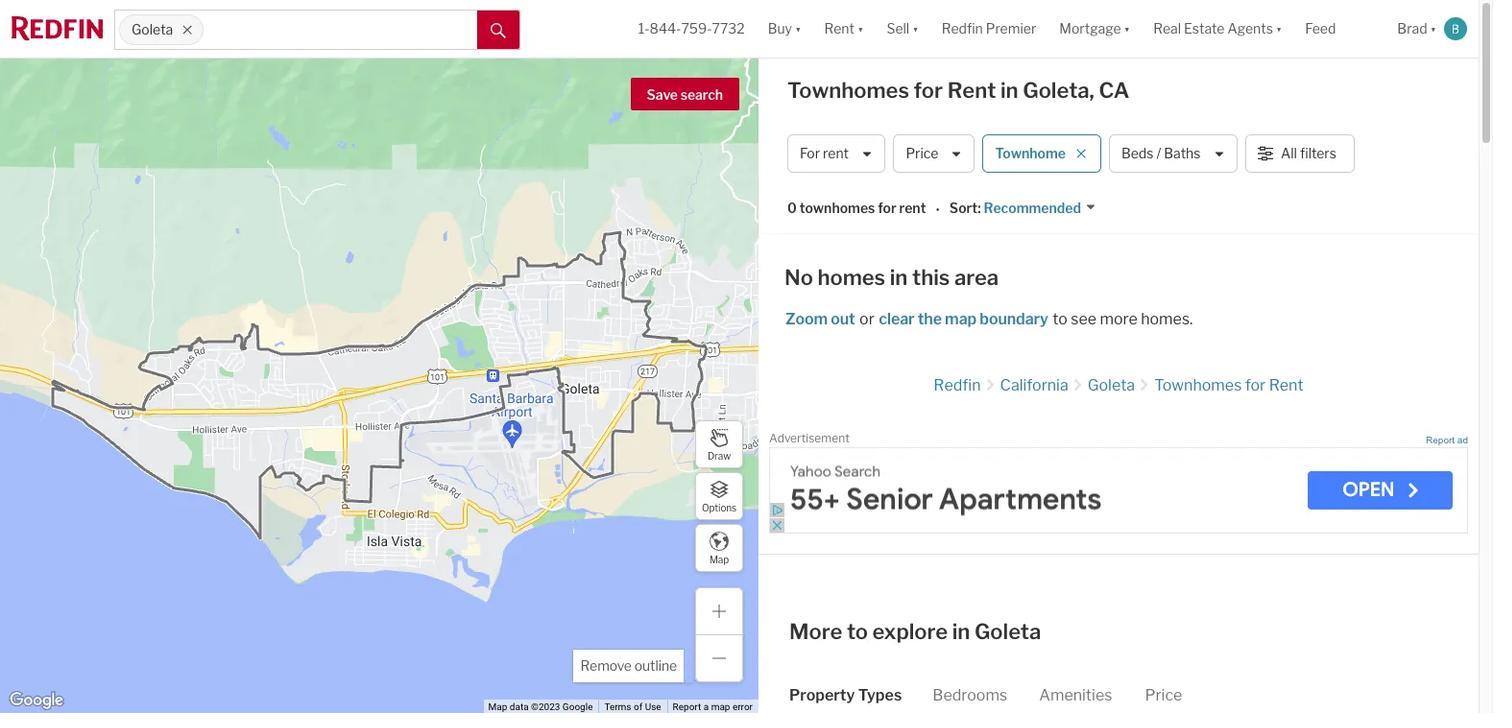 Task type: vqa. For each thing, say whether or not it's contained in the screenshot.
The 2017 New American Home is perfectly situated along the back nine of Lake Nona Golf  & Country Club's world-renowned championship golf course, cutting-edge sustainability, and stunning contemporary design are the hallmarks of this Phil Kean Design Group home. Enjoying multiple golf and water views, the home displays a superb use of glass, openness, and seamless transitions from indoor to outdoor living with covered porticos and lanais. The home features over 8,245 square feet of living space, plus a 1,775 square foot rooftop terrace which is positioned to maximize the incredible views. Focused on the main level, the home's open floor plan includes five bedrooms, six full and four half bathrooms, and flows from an open-air, interior courtyard entry with a media room, into the grand foyer that shares a glass fireplace with the great room, which is surrounded by automated, fully-pocketed sliding doors, and is anchored by a floor-to-ceiling glass-enclosed wine bar. The sleek kitchen is highlighted by state-of-the-art Wolf and Sub-Zero appliances surrounded by Ceasarstone counters and high gloss cabinetry. Complete with an expansive walk-in closet and magnificent bath,
no



Task type: describe. For each thing, give the bounding box(es) containing it.
townhomes for rent
[[1154, 376, 1304, 395]]

buy ▾ button
[[768, 0, 801, 58]]

for rent button
[[787, 134, 886, 173]]

in for rent
[[1000, 78, 1018, 103]]

amenities element
[[1039, 670, 1112, 713]]

rent for townhomes for rent in goleta, ca
[[947, 78, 996, 103]]

rent ▾
[[824, 21, 864, 37]]

brad ▾
[[1397, 21, 1436, 37]]

agents
[[1228, 21, 1273, 37]]

redfin premier
[[942, 21, 1036, 37]]

remove
[[580, 658, 632, 674]]

▾ for rent ▾
[[857, 21, 864, 37]]

of
[[634, 702, 643, 713]]

0
[[787, 200, 797, 216]]

a
[[704, 702, 709, 713]]

zoom
[[785, 310, 828, 328]]

ca
[[1099, 78, 1129, 103]]

out
[[831, 310, 855, 328]]

rent for townhomes for rent
[[1269, 376, 1304, 395]]

remove outline
[[580, 658, 677, 674]]

report ad
[[1426, 435, 1468, 446]]

goleta link
[[1088, 376, 1135, 395]]

rent inside button
[[823, 145, 849, 162]]

no homes in this area
[[784, 265, 999, 290]]

map button
[[695, 524, 743, 572]]

draw
[[708, 450, 731, 461]]

redfin for redfin premier
[[942, 21, 983, 37]]

use
[[645, 702, 661, 713]]

:
[[978, 200, 981, 216]]

▾ for sell ▾
[[912, 21, 919, 37]]

redfin premier button
[[930, 0, 1048, 58]]

bedrooms
[[933, 687, 1007, 705]]

1 vertical spatial price
[[1145, 687, 1182, 705]]

map for map data ©2023 google
[[488, 702, 507, 713]]

redfin for redfin
[[934, 376, 981, 395]]

mortgage ▾ button
[[1059, 0, 1130, 58]]

beds / baths
[[1121, 145, 1201, 162]]

sell ▾ button
[[875, 0, 930, 58]]

this
[[912, 265, 950, 290]]

sell ▾ button
[[887, 0, 919, 58]]

rent ▾ button
[[813, 0, 875, 58]]

submit search image
[[491, 23, 506, 38]]

▾ for buy ▾
[[795, 21, 801, 37]]

in for explore
[[952, 619, 970, 644]]

sell
[[887, 21, 909, 37]]

search
[[681, 86, 723, 103]]

save search button
[[630, 78, 739, 110]]

user photo image
[[1444, 17, 1467, 40]]

townhomes for townhomes for rent in goleta, ca
[[787, 78, 909, 103]]

redfin link
[[934, 376, 981, 395]]

filters
[[1300, 145, 1336, 162]]

buy ▾
[[768, 21, 801, 37]]

real
[[1153, 21, 1181, 37]]

rent inside dropdown button
[[824, 21, 855, 37]]

mortgage
[[1059, 21, 1121, 37]]

options button
[[695, 472, 743, 520]]

for rent
[[800, 145, 849, 162]]

california
[[1000, 376, 1068, 395]]

area
[[954, 265, 999, 290]]

feed button
[[1294, 0, 1386, 58]]

townhomes for rent link
[[1154, 376, 1304, 395]]

townhome
[[995, 145, 1066, 162]]

for for townhomes for rent
[[1245, 376, 1266, 395]]

homes.
[[1141, 310, 1193, 328]]

buy
[[768, 21, 792, 37]]

844-
[[650, 21, 681, 37]]

all filters
[[1281, 145, 1336, 162]]

1-844-759-7732 link
[[638, 21, 745, 37]]

more
[[789, 619, 842, 644]]

buy ▾ button
[[756, 0, 813, 58]]

sort :
[[949, 200, 981, 216]]

1 vertical spatial map
[[711, 702, 730, 713]]

759-
[[681, 21, 712, 37]]

remove outline button
[[574, 650, 684, 683]]

baths
[[1164, 145, 1201, 162]]

1 vertical spatial goleta
[[1088, 376, 1135, 395]]

•
[[936, 201, 940, 218]]

map region
[[0, 32, 763, 713]]

explore
[[872, 619, 948, 644]]

0 townhomes for rent •
[[787, 200, 940, 218]]

price inside "button"
[[906, 145, 939, 162]]

1 horizontal spatial map
[[945, 310, 977, 328]]

terms of use link
[[604, 702, 661, 713]]

sell ▾
[[887, 21, 919, 37]]



Task type: locate. For each thing, give the bounding box(es) containing it.
goleta down more
[[1088, 376, 1135, 395]]

the
[[918, 310, 942, 328]]

boundary
[[980, 310, 1048, 328]]

for
[[914, 78, 943, 103], [878, 200, 897, 216], [1245, 376, 1266, 395]]

1 horizontal spatial report
[[1426, 435, 1455, 446]]

1 vertical spatial map
[[488, 702, 507, 713]]

report inside button
[[1426, 435, 1455, 446]]

townhome button
[[983, 134, 1101, 173]]

▾ right buy
[[795, 21, 801, 37]]

goleta left remove goleta "image"
[[132, 21, 173, 38]]

beds / baths button
[[1109, 134, 1238, 173]]

map data ©2023 google
[[488, 702, 593, 713]]

1 horizontal spatial to
[[1053, 310, 1067, 328]]

townhomes
[[800, 200, 875, 216]]

1 horizontal spatial map
[[709, 554, 729, 565]]

more
[[1100, 310, 1138, 328]]

clear the map boundary button
[[878, 310, 1049, 328]]

▾ for mortgage ▾
[[1124, 21, 1130, 37]]

more to explore in goleta
[[789, 619, 1041, 644]]

2 vertical spatial rent
[[1269, 376, 1304, 395]]

1-
[[638, 21, 650, 37]]

0 vertical spatial report
[[1426, 435, 1455, 446]]

rent right for
[[823, 145, 849, 162]]

beds
[[1121, 145, 1154, 162]]

0 horizontal spatial rent
[[823, 145, 849, 162]]

▾ left sell
[[857, 21, 864, 37]]

1 horizontal spatial in
[[952, 619, 970, 644]]

1 vertical spatial rent
[[947, 78, 996, 103]]

0 vertical spatial townhomes
[[787, 78, 909, 103]]

types
[[858, 687, 902, 705]]

2 ▾ from the left
[[857, 21, 864, 37]]

in right explore
[[952, 619, 970, 644]]

▾ for brad ▾
[[1430, 21, 1436, 37]]

see
[[1071, 310, 1097, 328]]

ad region
[[769, 447, 1468, 533]]

1 vertical spatial redfin
[[934, 376, 981, 395]]

townhomes down rent ▾ button at the top
[[787, 78, 909, 103]]

mortgage ▾
[[1059, 21, 1130, 37]]

2 vertical spatial in
[[952, 619, 970, 644]]

map
[[945, 310, 977, 328], [711, 702, 730, 713]]

property
[[789, 687, 855, 705]]

report for report ad
[[1426, 435, 1455, 446]]

report for report a map error
[[673, 702, 701, 713]]

goleta
[[132, 21, 173, 38], [1088, 376, 1135, 395], [975, 619, 1041, 644]]

1 horizontal spatial for
[[914, 78, 943, 103]]

0 vertical spatial to
[[1053, 310, 1067, 328]]

data
[[510, 702, 529, 713]]

zoom out button
[[784, 310, 856, 328]]

property types element
[[789, 670, 902, 713]]

to left see
[[1053, 310, 1067, 328]]

terms of use
[[604, 702, 661, 713]]

advertisement
[[769, 431, 850, 446]]

1 horizontal spatial townhomes
[[1154, 376, 1242, 395]]

for inside 0 townhomes for rent •
[[878, 200, 897, 216]]

0 vertical spatial map
[[945, 310, 977, 328]]

error
[[733, 702, 753, 713]]

townhomes
[[787, 78, 909, 103], [1154, 376, 1242, 395]]

outline
[[634, 658, 677, 674]]

remove townhome image
[[1075, 148, 1087, 159]]

1 horizontal spatial rent
[[947, 78, 996, 103]]

feed
[[1305, 21, 1336, 37]]

real estate agents ▾ button
[[1142, 0, 1294, 58]]

recommended button
[[981, 199, 1096, 218]]

0 vertical spatial map
[[709, 554, 729, 565]]

goleta,
[[1023, 78, 1094, 103]]

map for map
[[709, 554, 729, 565]]

0 horizontal spatial for
[[878, 200, 897, 216]]

1 horizontal spatial price
[[1145, 687, 1182, 705]]

0 horizontal spatial price
[[906, 145, 939, 162]]

2 horizontal spatial rent
[[1269, 376, 1304, 395]]

california link
[[1000, 376, 1068, 395]]

7732
[[712, 21, 745, 37]]

price
[[906, 145, 939, 162], [1145, 687, 1182, 705]]

townhomes down homes.
[[1154, 376, 1242, 395]]

premier
[[986, 21, 1036, 37]]

in
[[1000, 78, 1018, 103], [890, 265, 908, 290], [952, 619, 970, 644]]

2 horizontal spatial for
[[1245, 376, 1266, 395]]

townhomes for rent in goleta, ca
[[787, 78, 1129, 103]]

rent ▾ button
[[824, 0, 864, 58]]

all
[[1281, 145, 1297, 162]]

2 horizontal spatial goleta
[[1088, 376, 1135, 395]]

1 vertical spatial in
[[890, 265, 908, 290]]

▾ right mortgage
[[1124, 21, 1130, 37]]

real estate agents ▾ link
[[1153, 0, 1282, 58]]

5 ▾ from the left
[[1276, 21, 1282, 37]]

price right 'amenities'
[[1145, 687, 1182, 705]]

google image
[[5, 688, 68, 713]]

report left ad
[[1426, 435, 1455, 446]]

1 ▾ from the left
[[795, 21, 801, 37]]

price element
[[1145, 670, 1182, 713]]

goleta up the bedrooms element on the right bottom of page
[[975, 619, 1041, 644]]

4 ▾ from the left
[[1124, 21, 1130, 37]]

for for townhomes for rent in goleta, ca
[[914, 78, 943, 103]]

google
[[563, 702, 593, 713]]

rent inside 0 townhomes for rent •
[[899, 200, 926, 216]]

1 vertical spatial to
[[847, 619, 868, 644]]

terms
[[604, 702, 631, 713]]

zoom out or clear the map boundary to see more homes.
[[785, 310, 1193, 328]]

▾
[[795, 21, 801, 37], [857, 21, 864, 37], [912, 21, 919, 37], [1124, 21, 1130, 37], [1276, 21, 1282, 37], [1430, 21, 1436, 37]]

redfin down clear the map boundary button
[[934, 376, 981, 395]]

0 horizontal spatial to
[[847, 619, 868, 644]]

redfin left premier
[[942, 21, 983, 37]]

0 vertical spatial price
[[906, 145, 939, 162]]

0 vertical spatial in
[[1000, 78, 1018, 103]]

or
[[859, 310, 875, 328]]

6 ▾ from the left
[[1430, 21, 1436, 37]]

2 vertical spatial for
[[1245, 376, 1266, 395]]

0 vertical spatial for
[[914, 78, 943, 103]]

recommended
[[984, 200, 1081, 216]]

redfin inside button
[[942, 21, 983, 37]]

report left a
[[673, 702, 701, 713]]

rent left •
[[899, 200, 926, 216]]

ad
[[1457, 435, 1468, 446]]

1 vertical spatial townhomes
[[1154, 376, 1242, 395]]

remove goleta image
[[182, 24, 193, 36]]

mortgage ▾ button
[[1048, 0, 1142, 58]]

amenities
[[1039, 687, 1112, 705]]

to right more
[[847, 619, 868, 644]]

1 vertical spatial report
[[673, 702, 701, 713]]

townhomes for townhomes for rent
[[1154, 376, 1242, 395]]

for
[[800, 145, 820, 162]]

bedrooms element
[[933, 670, 1007, 713]]

0 horizontal spatial map
[[488, 702, 507, 713]]

0 horizontal spatial townhomes
[[787, 78, 909, 103]]

in left goleta,
[[1000, 78, 1018, 103]]

0 horizontal spatial report
[[673, 702, 701, 713]]

0 horizontal spatial goleta
[[132, 21, 173, 38]]

in left "this"
[[890, 265, 908, 290]]

report ad button
[[1426, 435, 1468, 449]]

map
[[709, 554, 729, 565], [488, 702, 507, 713]]

map left "data"
[[488, 702, 507, 713]]

0 horizontal spatial map
[[711, 702, 730, 713]]

▾ right sell
[[912, 21, 919, 37]]

draw button
[[695, 421, 743, 469]]

price button
[[893, 134, 975, 173]]

map right a
[[711, 702, 730, 713]]

1 vertical spatial for
[[878, 200, 897, 216]]

2 vertical spatial goleta
[[975, 619, 1041, 644]]

0 horizontal spatial in
[[890, 265, 908, 290]]

map right the "the"
[[945, 310, 977, 328]]

rent
[[823, 145, 849, 162], [899, 200, 926, 216]]

3 ▾ from the left
[[912, 21, 919, 37]]

1 horizontal spatial goleta
[[975, 619, 1041, 644]]

▾ right agents
[[1276, 21, 1282, 37]]

clear
[[879, 310, 915, 328]]

estate
[[1184, 21, 1225, 37]]

▾ right the brad
[[1430, 21, 1436, 37]]

0 vertical spatial redfin
[[942, 21, 983, 37]]

▾ inside dropdown button
[[1276, 21, 1282, 37]]

1 vertical spatial rent
[[899, 200, 926, 216]]

price up •
[[906, 145, 939, 162]]

save
[[647, 86, 678, 103]]

/
[[1156, 145, 1161, 162]]

0 horizontal spatial rent
[[824, 21, 855, 37]]

0 vertical spatial goleta
[[132, 21, 173, 38]]

1-844-759-7732
[[638, 21, 745, 37]]

brad
[[1397, 21, 1427, 37]]

2 horizontal spatial in
[[1000, 78, 1018, 103]]

property types
[[789, 687, 902, 705]]

0 vertical spatial rent
[[824, 21, 855, 37]]

sort
[[949, 200, 978, 216]]

map down options
[[709, 554, 729, 565]]

real estate agents ▾
[[1153, 21, 1282, 37]]

no
[[784, 265, 813, 290]]

None search field
[[204, 11, 477, 49]]

map inside button
[[709, 554, 729, 565]]

all filters button
[[1245, 134, 1355, 173]]

0 vertical spatial rent
[[823, 145, 849, 162]]

rent
[[824, 21, 855, 37], [947, 78, 996, 103], [1269, 376, 1304, 395]]

1 horizontal spatial rent
[[899, 200, 926, 216]]



